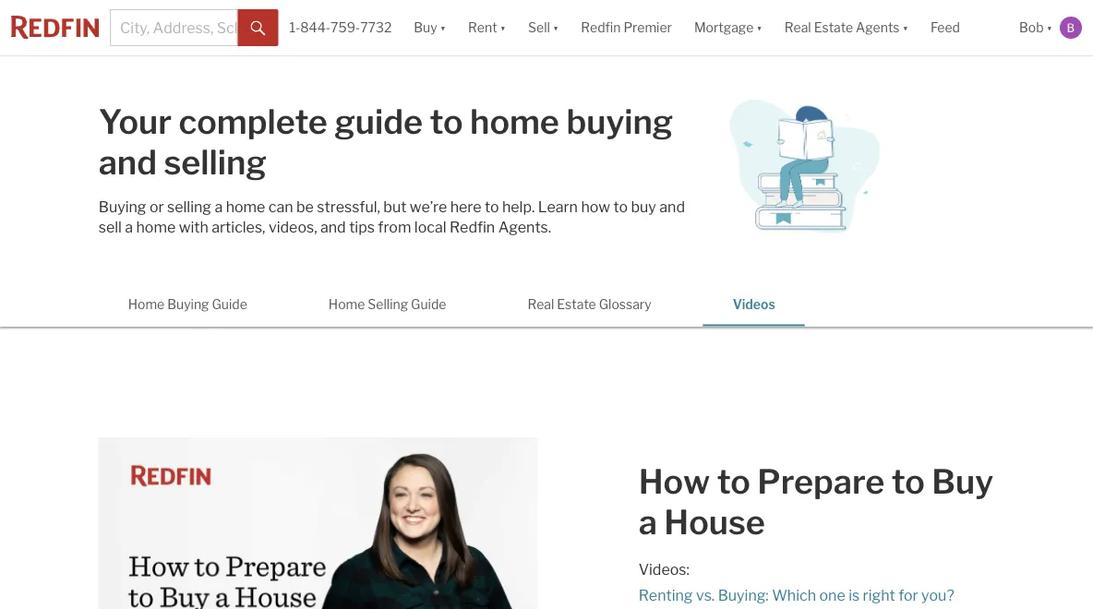 Task type: vqa. For each thing, say whether or not it's contained in the screenshot.
on to the right
no



Task type: locate. For each thing, give the bounding box(es) containing it.
0 horizontal spatial estate
[[557, 297, 596, 313]]

0 vertical spatial estate
[[814, 20, 853, 35]]

▾ right 'sell'
[[553, 20, 559, 35]]

premier
[[624, 20, 672, 35]]

to right guide
[[430, 101, 463, 142]]

0 horizontal spatial home
[[128, 297, 165, 313]]

real inside real estate glossary link
[[528, 297, 554, 313]]

▾ left rent
[[440, 20, 446, 35]]

glossary
[[599, 297, 652, 313]]

home
[[128, 297, 165, 313], [329, 297, 365, 313]]

rent
[[468, 20, 497, 35]]

0 vertical spatial home
[[470, 101, 559, 142]]

a up articles, on the top of the page
[[215, 198, 223, 216]]

sell ▾
[[528, 20, 559, 35]]

buy ▾ button
[[403, 0, 457, 55]]

home inside your complete guide to home buying and selling
[[470, 101, 559, 142]]

selling inside your complete guide to home buying and selling
[[164, 142, 267, 182]]

and down stressful,
[[320, 218, 346, 236]]

0 vertical spatial redfin
[[581, 20, 621, 35]]

real estate agents ▾ button
[[774, 0, 920, 55]]

1 guide from the left
[[212, 297, 247, 313]]

1 horizontal spatial real
[[785, 20, 811, 35]]

bob
[[1019, 20, 1044, 35]]

▾ inside 'link'
[[903, 20, 909, 35]]

to
[[430, 101, 463, 142], [485, 198, 499, 216], [614, 198, 628, 216], [717, 461, 751, 502], [892, 461, 925, 502]]

1 horizontal spatial redfin
[[581, 20, 621, 35]]

buying inside buying or selling a home can be stressful, but we're here to help. learn how to buy and sell a home with articles, videos, and tips from local redfin agents.
[[99, 198, 146, 216]]

sell ▾ button
[[528, 0, 559, 55]]

2 horizontal spatial a
[[639, 502, 657, 543]]

0 vertical spatial a
[[215, 198, 223, 216]]

learn
[[538, 198, 578, 216]]

1 horizontal spatial home
[[226, 198, 265, 216]]

1 vertical spatial home
[[226, 198, 265, 216]]

home
[[470, 101, 559, 142], [226, 198, 265, 216], [136, 218, 176, 236]]

and
[[99, 142, 157, 182], [660, 198, 685, 216], [320, 218, 346, 236]]

5 ▾ from the left
[[903, 20, 909, 35]]

selling
[[164, 142, 267, 182], [167, 198, 211, 216]]

buy ▾ button
[[414, 0, 446, 55]]

▾ right bob
[[1047, 20, 1053, 35]]

guide
[[335, 101, 423, 142]]

redfin left premier
[[581, 20, 621, 35]]

vs.
[[696, 587, 715, 605]]

for
[[899, 587, 918, 605]]

1 vertical spatial buying
[[167, 297, 209, 313]]

home up articles, on the top of the page
[[226, 198, 265, 216]]

1 horizontal spatial a
[[215, 198, 223, 216]]

estate inside 'link'
[[814, 20, 853, 35]]

1-
[[289, 20, 300, 35]]

0 horizontal spatial guide
[[212, 297, 247, 313]]

1 vertical spatial redfin
[[450, 218, 495, 236]]

tips
[[349, 218, 375, 236]]

0 vertical spatial selling
[[164, 142, 267, 182]]

videos: renting vs. buying: which one is right for you?
[[639, 561, 955, 605]]

you?
[[922, 587, 955, 605]]

your
[[99, 101, 172, 142]]

be
[[296, 198, 314, 216]]

real down agents.
[[528, 297, 554, 313]]

and up or
[[99, 142, 157, 182]]

and right 'buy'
[[660, 198, 685, 216]]

guide for home buying guide
[[212, 297, 247, 313]]

and inside your complete guide to home buying and selling
[[99, 142, 157, 182]]

0 vertical spatial and
[[99, 142, 157, 182]]

redfin
[[581, 20, 621, 35], [450, 218, 495, 236]]

bob ▾
[[1019, 20, 1053, 35]]

0 vertical spatial buy
[[414, 20, 437, 35]]

estate left glossary
[[557, 297, 596, 313]]

to right how
[[717, 461, 751, 502]]

buying up sell
[[99, 198, 146, 216]]

sell
[[528, 20, 550, 35]]

submit search image
[[251, 21, 265, 36]]

real inside real estate agents ▾ 'link'
[[785, 20, 811, 35]]

we're
[[410, 198, 447, 216]]

1 ▾ from the left
[[440, 20, 446, 35]]

0 horizontal spatial buying
[[99, 198, 146, 216]]

1 horizontal spatial guide
[[411, 297, 446, 313]]

buying:
[[718, 587, 769, 605]]

guide down articles, on the top of the page
[[212, 297, 247, 313]]

can
[[269, 198, 293, 216]]

user photo image
[[1060, 17, 1082, 39]]

2 vertical spatial a
[[639, 502, 657, 543]]

0 horizontal spatial buy
[[414, 20, 437, 35]]

▾
[[440, 20, 446, 35], [500, 20, 506, 35], [553, 20, 559, 35], [757, 20, 763, 35], [903, 20, 909, 35], [1047, 20, 1053, 35]]

1 home from the left
[[128, 297, 165, 313]]

a right sell
[[125, 218, 133, 236]]

2 horizontal spatial home
[[470, 101, 559, 142]]

▾ for mortgage ▾
[[757, 20, 763, 35]]

1 horizontal spatial estate
[[814, 20, 853, 35]]

0 horizontal spatial redfin
[[450, 218, 495, 236]]

1 vertical spatial real
[[528, 297, 554, 313]]

redfin premier
[[581, 20, 672, 35]]

0 horizontal spatial home
[[136, 218, 176, 236]]

estate
[[814, 20, 853, 35], [557, 297, 596, 313]]

▾ right rent
[[500, 20, 506, 35]]

1 vertical spatial estate
[[557, 297, 596, 313]]

buy
[[631, 198, 656, 216]]

1 vertical spatial selling
[[167, 198, 211, 216]]

prepare
[[758, 461, 885, 502]]

to inside your complete guide to home buying and selling
[[430, 101, 463, 142]]

your complete guide to home buying and selling
[[99, 101, 673, 182]]

home for a
[[226, 198, 265, 216]]

3 ▾ from the left
[[553, 20, 559, 35]]

0 vertical spatial buying
[[99, 198, 146, 216]]

videos
[[733, 297, 775, 313]]

videos:
[[639, 561, 690, 579]]

videos,
[[269, 218, 317, 236]]

▾ right agents
[[903, 20, 909, 35]]

0 horizontal spatial real
[[528, 297, 554, 313]]

0 horizontal spatial and
[[99, 142, 157, 182]]

1 horizontal spatial home
[[329, 297, 365, 313]]

real
[[785, 20, 811, 35], [528, 297, 554, 313]]

City, Address, School, Agent, ZIP search field
[[110, 9, 238, 46]]

0 horizontal spatial a
[[125, 218, 133, 236]]

a
[[215, 198, 223, 216], [125, 218, 133, 236], [639, 502, 657, 543]]

articles,
[[212, 218, 265, 236]]

0 vertical spatial real
[[785, 20, 811, 35]]

1 horizontal spatial and
[[320, 218, 346, 236]]

6 ▾ from the left
[[1047, 20, 1053, 35]]

2 guide from the left
[[411, 297, 446, 313]]

redfin premier button
[[570, 0, 683, 55]]

1 horizontal spatial buy
[[932, 461, 994, 502]]

home down or
[[136, 218, 176, 236]]

estate left agents
[[814, 20, 853, 35]]

home up help. at the left top of page
[[470, 101, 559, 142]]

redfin down here
[[450, 218, 495, 236]]

home for home selling guide
[[329, 297, 365, 313]]

guide right selling
[[411, 297, 446, 313]]

guide
[[212, 297, 247, 313], [411, 297, 446, 313]]

buying
[[99, 198, 146, 216], [167, 297, 209, 313]]

1 vertical spatial buy
[[932, 461, 994, 502]]

home buying guide link
[[99, 283, 277, 325]]

to right here
[[485, 198, 499, 216]]

2 ▾ from the left
[[500, 20, 506, 35]]

4 ▾ from the left
[[757, 20, 763, 35]]

2 home from the left
[[329, 297, 365, 313]]

buy inside how to prepare to buy a house
[[932, 461, 994, 502]]

▾ right mortgage
[[757, 20, 763, 35]]

2 horizontal spatial and
[[660, 198, 685, 216]]

renting
[[639, 587, 693, 605]]

buying down with
[[167, 297, 209, 313]]

a up videos:
[[639, 502, 657, 543]]

mortgage ▾
[[694, 20, 763, 35]]

real for real estate glossary
[[528, 297, 554, 313]]

how
[[581, 198, 610, 216]]

but
[[383, 198, 407, 216]]

1-844-759-7732 link
[[289, 20, 392, 35]]

real right the mortgage ▾
[[785, 20, 811, 35]]

buy
[[414, 20, 437, 35], [932, 461, 994, 502]]

house
[[664, 502, 765, 543]]

1-844-759-7732
[[289, 20, 392, 35]]

2 vertical spatial home
[[136, 218, 176, 236]]

selling inside buying or selling a home can be stressful, but we're here to help. learn how to buy and sell a home with articles, videos, and tips from local redfin agents.
[[167, 198, 211, 216]]

local
[[414, 218, 446, 236]]



Task type: describe. For each thing, give the bounding box(es) containing it.
▾ for rent ▾
[[500, 20, 506, 35]]

katy from redfin teaches you how to prepare to buy a home image
[[99, 438, 538, 609]]

buy inside dropdown button
[[414, 20, 437, 35]]

1 vertical spatial a
[[125, 218, 133, 236]]

which
[[772, 587, 816, 605]]

▾ for buy ▾
[[440, 20, 446, 35]]

mortgage
[[694, 20, 754, 35]]

selling
[[368, 297, 408, 313]]

1 vertical spatial and
[[660, 198, 685, 216]]

agents
[[856, 20, 900, 35]]

real estate glossary link
[[498, 283, 681, 325]]

reading resources image
[[708, 98, 893, 236]]

a inside how to prepare to buy a house
[[639, 502, 657, 543]]

1 horizontal spatial buying
[[167, 297, 209, 313]]

to right prepare
[[892, 461, 925, 502]]

right
[[863, 587, 895, 605]]

or
[[149, 198, 164, 216]]

home buying guide
[[128, 297, 247, 313]]

844-
[[300, 20, 331, 35]]

buying or selling a home can be stressful, but we're here to help. learn how to buy and sell a home with articles, videos, and tips from local redfin agents.
[[99, 198, 685, 236]]

759-
[[331, 20, 360, 35]]

is
[[849, 587, 860, 605]]

buying
[[566, 101, 673, 142]]

guide for home selling guide
[[411, 297, 446, 313]]

real estate glossary
[[528, 297, 652, 313]]

rent ▾
[[468, 20, 506, 35]]

from
[[378, 218, 411, 236]]

how
[[639, 461, 710, 502]]

estate for agents
[[814, 20, 853, 35]]

▾ for bob ▾
[[1047, 20, 1053, 35]]

stressful,
[[317, 198, 380, 216]]

sell
[[99, 218, 122, 236]]

2 vertical spatial and
[[320, 218, 346, 236]]

sell ▾ button
[[517, 0, 570, 55]]

to left 'buy'
[[614, 198, 628, 216]]

estate for glossary
[[557, 297, 596, 313]]

redfin inside buying or selling a home can be stressful, but we're here to help. learn how to buy and sell a home with articles, videos, and tips from local redfin agents.
[[450, 218, 495, 236]]

how to prepare to buy a house
[[639, 461, 994, 543]]

agents.
[[498, 218, 551, 236]]

videos link
[[703, 283, 805, 325]]

rent ▾ button
[[457, 0, 517, 55]]

feed
[[931, 20, 960, 35]]

real estate agents ▾
[[785, 20, 909, 35]]

mortgage ▾ button
[[694, 0, 763, 55]]

▾ for sell ▾
[[553, 20, 559, 35]]

complete
[[179, 101, 328, 142]]

redfin inside button
[[581, 20, 621, 35]]

real for real estate agents ▾
[[785, 20, 811, 35]]

mortgage ▾ button
[[683, 0, 774, 55]]

home for home buying guide
[[128, 297, 165, 313]]

home for to
[[470, 101, 559, 142]]

help.
[[502, 198, 535, 216]]

real estate agents ▾ link
[[785, 0, 909, 55]]

home selling guide link
[[299, 283, 476, 325]]

renting vs. buying: which one is right for you? link
[[639, 587, 955, 605]]

one
[[820, 587, 846, 605]]

feed button
[[920, 0, 1008, 55]]

here
[[450, 198, 482, 216]]

rent ▾ button
[[468, 0, 506, 55]]

with
[[179, 218, 208, 236]]

home selling guide
[[329, 297, 446, 313]]

buy ▾
[[414, 20, 446, 35]]

7732
[[360, 20, 392, 35]]



